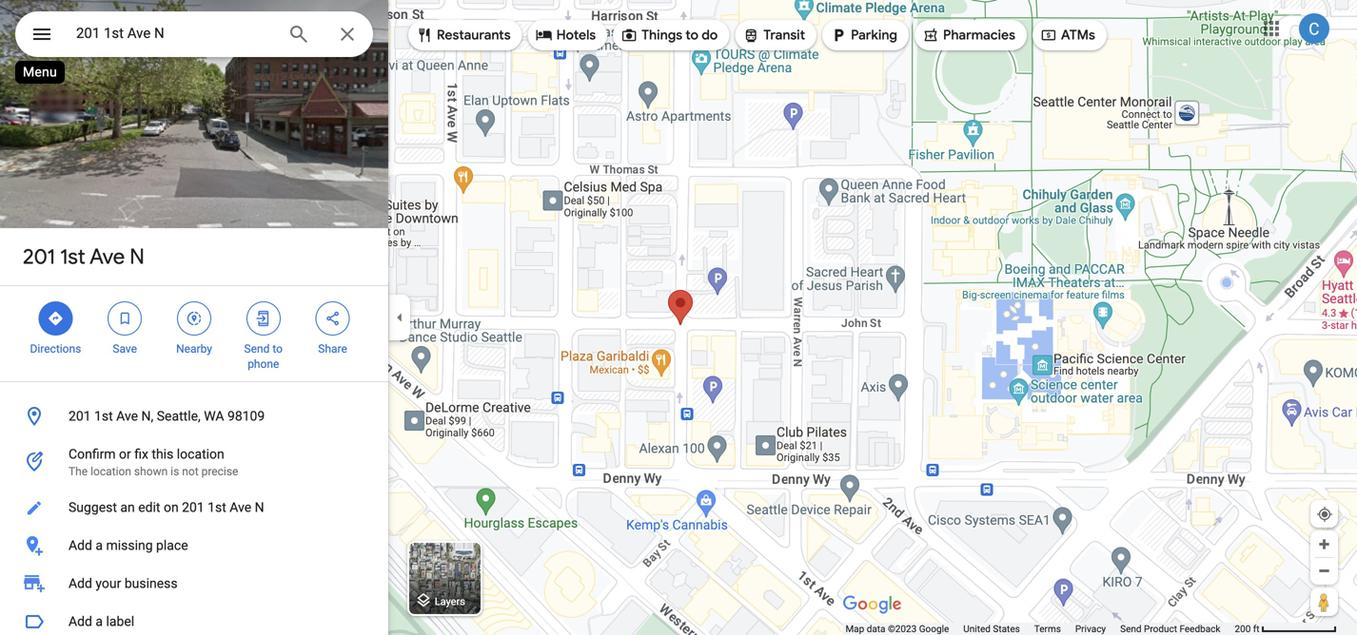 Task type: describe. For each thing, give the bounding box(es) containing it.
add a missing place button
[[0, 527, 388, 565]]

n inside button
[[255, 500, 264, 516]]

label
[[106, 614, 134, 630]]

n,
[[141, 409, 154, 425]]

add your business
[[69, 576, 178, 592]]

a for label
[[96, 614, 103, 630]]

200 ft
[[1235, 624, 1260, 635]]

none field inside 201 1st ave n field
[[76, 22, 272, 45]]

 button
[[15, 11, 69, 61]]

privacy
[[1075, 624, 1106, 635]]

201 1st ave n
[[23, 244, 145, 270]]

atms
[[1061, 27, 1095, 44]]

©2023
[[888, 624, 917, 635]]

send to phone
[[244, 343, 283, 371]]

201 1st ave n main content
[[0, 0, 388, 636]]

wa
[[204, 409, 224, 425]]

zoom in image
[[1317, 538, 1332, 552]]

google account: cat marinescu  
(ecaterina.marinescu@adept.ai) image
[[1299, 13, 1330, 44]]

data
[[867, 624, 886, 635]]

 parking
[[830, 25, 898, 46]]

hotels
[[557, 27, 596, 44]]

 search field
[[15, 11, 373, 61]]

privacy button
[[1075, 623, 1106, 636]]

fix
[[134, 447, 148, 463]]

google maps element
[[0, 0, 1357, 636]]

edit
[[138, 500, 160, 516]]

send for send product feedback
[[1120, 624, 1142, 635]]


[[536, 25, 553, 46]]

phone
[[248, 358, 279, 371]]

confirm or fix this location the location shown is not precise
[[69, 447, 238, 479]]

suggest an edit on 201 1st ave n button
[[0, 489, 388, 527]]


[[830, 25, 847, 46]]

201 inside button
[[182, 500, 204, 516]]

shown
[[134, 465, 168, 479]]

200
[[1235, 624, 1251, 635]]


[[324, 308, 341, 329]]

1st inside button
[[208, 500, 226, 516]]

suggest an edit on 201 1st ave n
[[69, 500, 264, 516]]

an
[[120, 500, 135, 516]]

is
[[171, 465, 179, 479]]

 transit
[[743, 25, 805, 46]]

parking
[[851, 27, 898, 44]]

transit
[[764, 27, 805, 44]]


[[255, 308, 272, 329]]

1st for 201 1st ave n
[[60, 244, 85, 270]]

missing
[[106, 538, 153, 554]]

ave inside button
[[230, 500, 251, 516]]

 hotels
[[536, 25, 596, 46]]

collapse side panel image
[[389, 307, 410, 328]]


[[116, 308, 133, 329]]


[[47, 308, 64, 329]]

states
[[993, 624, 1020, 635]]

0 horizontal spatial location
[[91, 465, 131, 479]]

201 for 201 1st ave n, seattle, wa 98109
[[69, 409, 91, 425]]

201 1st ave n, seattle, wa 98109 button
[[0, 398, 388, 436]]

ave for n
[[90, 244, 125, 270]]

add for add a missing place
[[69, 538, 92, 554]]

a for missing
[[96, 538, 103, 554]]

on
[[164, 500, 179, 516]]

1 horizontal spatial location
[[177, 447, 224, 463]]

your
[[96, 576, 121, 592]]



Task type: vqa. For each thing, say whether or not it's contained in the screenshot.


Task type: locate. For each thing, give the bounding box(es) containing it.
show your location image
[[1316, 506, 1334, 524]]

product
[[1144, 624, 1177, 635]]

location down or
[[91, 465, 131, 479]]

0 vertical spatial 1st
[[60, 244, 85, 270]]

directions
[[30, 343, 81, 356]]

to inside  things to do
[[686, 27, 699, 44]]

add your business link
[[0, 565, 388, 603]]

zoom out image
[[1317, 564, 1332, 579]]

201 right the on
[[182, 500, 204, 516]]

google
[[919, 624, 949, 635]]

ave for n,
[[116, 409, 138, 425]]

1 horizontal spatial 201
[[69, 409, 91, 425]]

1 vertical spatial to
[[273, 343, 283, 356]]

0 horizontal spatial 1st
[[60, 244, 85, 270]]

things
[[642, 27, 683, 44]]

 things to do
[[621, 25, 718, 46]]

footer
[[846, 623, 1235, 636]]

restaurants
[[437, 27, 511, 44]]

this
[[152, 447, 174, 463]]

add for add a label
[[69, 614, 92, 630]]

send product feedback button
[[1120, 623, 1221, 636]]

add left your
[[69, 576, 92, 592]]

to
[[686, 27, 699, 44], [273, 343, 283, 356]]

ave up ""
[[90, 244, 125, 270]]

1 vertical spatial location
[[91, 465, 131, 479]]

ft
[[1253, 624, 1260, 635]]

terms
[[1034, 624, 1061, 635]]

ave down precise
[[230, 500, 251, 516]]


[[621, 25, 638, 46]]

nearby
[[176, 343, 212, 356]]

a
[[96, 538, 103, 554], [96, 614, 103, 630]]

suggest
[[69, 500, 117, 516]]

98109
[[227, 409, 265, 425]]

location
[[177, 447, 224, 463], [91, 465, 131, 479]]

add left label
[[69, 614, 92, 630]]

1 horizontal spatial n
[[255, 500, 264, 516]]

n
[[130, 244, 145, 270], [255, 500, 264, 516]]

actions for 201 1st ave n region
[[0, 287, 388, 382]]

add inside button
[[69, 614, 92, 630]]

seattle,
[[157, 409, 201, 425]]

1 vertical spatial a
[[96, 614, 103, 630]]

a left label
[[96, 614, 103, 630]]

201 1st ave n, seattle, wa 98109
[[69, 409, 265, 425]]

send
[[244, 343, 270, 356], [1120, 624, 1142, 635]]

save
[[113, 343, 137, 356]]


[[743, 25, 760, 46]]

201 inside "button"
[[69, 409, 91, 425]]

2 vertical spatial add
[[69, 614, 92, 630]]

2 vertical spatial 201
[[182, 500, 204, 516]]

1st up confirm
[[94, 409, 113, 425]]

1 vertical spatial send
[[1120, 624, 1142, 635]]

 restaurants
[[416, 25, 511, 46]]

0 vertical spatial 201
[[23, 244, 55, 270]]

1st
[[60, 244, 85, 270], [94, 409, 113, 425], [208, 500, 226, 516]]

add a missing place
[[69, 538, 188, 554]]

 pharmacies
[[922, 25, 1016, 46]]

feedback
[[1180, 624, 1221, 635]]

precise
[[201, 465, 238, 479]]


[[1040, 25, 1057, 46]]

2 horizontal spatial 201
[[182, 500, 204, 516]]

send product feedback
[[1120, 624, 1221, 635]]

location up not
[[177, 447, 224, 463]]

1 vertical spatial 201
[[69, 409, 91, 425]]

footer containing map data ©2023 google
[[846, 623, 1235, 636]]

1 vertical spatial ave
[[116, 409, 138, 425]]

add down the suggest at the left bottom of page
[[69, 538, 92, 554]]

1 vertical spatial add
[[69, 576, 92, 592]]

200 ft button
[[1235, 624, 1337, 635]]

pharmacies
[[943, 27, 1016, 44]]

1 add from the top
[[69, 538, 92, 554]]

united states button
[[964, 623, 1020, 636]]

1st down precise
[[208, 500, 226, 516]]

ave left n,
[[116, 409, 138, 425]]

add
[[69, 538, 92, 554], [69, 576, 92, 592], [69, 614, 92, 630]]


[[922, 25, 939, 46]]

map data ©2023 google
[[846, 624, 949, 635]]

1 horizontal spatial send
[[1120, 624, 1142, 635]]

united
[[964, 624, 991, 635]]

or
[[119, 447, 131, 463]]

0 vertical spatial to
[[686, 27, 699, 44]]

3 add from the top
[[69, 614, 92, 630]]

add inside button
[[69, 538, 92, 554]]

footer inside google maps element
[[846, 623, 1235, 636]]

201
[[23, 244, 55, 270], [69, 409, 91, 425], [182, 500, 204, 516]]


[[416, 25, 433, 46]]

the
[[69, 465, 88, 479]]

0 horizontal spatial send
[[244, 343, 270, 356]]

1 vertical spatial 1st
[[94, 409, 113, 425]]

0 vertical spatial ave
[[90, 244, 125, 270]]

a inside button
[[96, 614, 103, 630]]

send inside send to phone
[[244, 343, 270, 356]]

201 for 201 1st ave n
[[23, 244, 55, 270]]

0 horizontal spatial to
[[273, 343, 283, 356]]

0 vertical spatial send
[[244, 343, 270, 356]]

201 up confirm
[[69, 409, 91, 425]]

a inside button
[[96, 538, 103, 554]]

send up phone
[[244, 343, 270, 356]]

a left missing
[[96, 538, 103, 554]]

not
[[182, 465, 199, 479]]

0 vertical spatial a
[[96, 538, 103, 554]]

201 up 
[[23, 244, 55, 270]]

0 vertical spatial n
[[130, 244, 145, 270]]


[[30, 20, 53, 48]]

send inside send product feedback button
[[1120, 624, 1142, 635]]

2 a from the top
[[96, 614, 103, 630]]

1 vertical spatial n
[[255, 500, 264, 516]]

ave inside "button"
[[116, 409, 138, 425]]

2 add from the top
[[69, 576, 92, 592]]

show street view coverage image
[[1311, 588, 1338, 617]]

0 horizontal spatial 201
[[23, 244, 55, 270]]

business
[[125, 576, 178, 592]]

place
[[156, 538, 188, 554]]

add for add your business
[[69, 576, 92, 592]]

send left product
[[1120, 624, 1142, 635]]

1st inside "button"
[[94, 409, 113, 425]]

ave
[[90, 244, 125, 270], [116, 409, 138, 425], [230, 500, 251, 516]]

1 horizontal spatial 1st
[[94, 409, 113, 425]]

united states
[[964, 624, 1020, 635]]

add inside "link"
[[69, 576, 92, 592]]

2 vertical spatial 1st
[[208, 500, 226, 516]]

n up ""
[[130, 244, 145, 270]]

2 horizontal spatial 1st
[[208, 500, 226, 516]]

0 vertical spatial add
[[69, 538, 92, 554]]


[[186, 308, 203, 329]]

to up phone
[[273, 343, 283, 356]]

None field
[[76, 22, 272, 45]]

terms button
[[1034, 623, 1061, 636]]

send for send to phone
[[244, 343, 270, 356]]

1 horizontal spatial to
[[686, 27, 699, 44]]

add a label button
[[0, 603, 388, 636]]

1 a from the top
[[96, 538, 103, 554]]

2 vertical spatial ave
[[230, 500, 251, 516]]

 atms
[[1040, 25, 1095, 46]]

confirm
[[69, 447, 116, 463]]

n up add a missing place button
[[255, 500, 264, 516]]

0 vertical spatial location
[[177, 447, 224, 463]]

share
[[318, 343, 347, 356]]

map
[[846, 624, 864, 635]]

do
[[702, 27, 718, 44]]

add a label
[[69, 614, 134, 630]]

to inside send to phone
[[273, 343, 283, 356]]

to left do
[[686, 27, 699, 44]]

201 1st Ave N field
[[15, 11, 373, 57]]

1st for 201 1st ave n, seattle, wa 98109
[[94, 409, 113, 425]]

1st up 
[[60, 244, 85, 270]]

layers
[[435, 596, 465, 608]]

0 horizontal spatial n
[[130, 244, 145, 270]]



